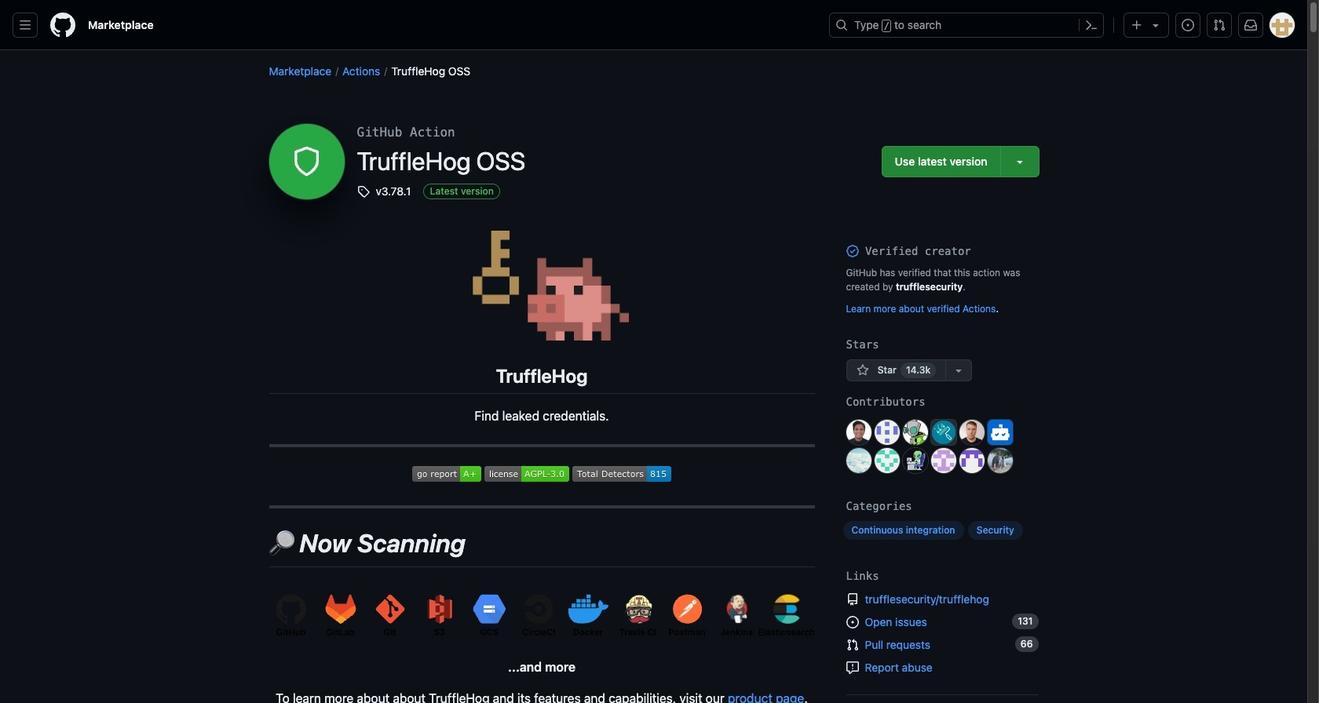 Task type: describe. For each thing, give the bounding box(es) containing it.
@ladybug0125 image
[[931, 449, 956, 474]]

@ahrav image
[[903, 420, 928, 445]]

verified image
[[846, 245, 859, 258]]

@zricethezav image
[[988, 449, 1013, 474]]

go report card image
[[412, 467, 481, 482]]

total detectors image
[[573, 467, 672, 482]]

issue opened image
[[846, 617, 859, 629]]

@lonmarsdev image
[[846, 420, 872, 445]]

star image
[[857, 364, 869, 377]]

@mcastorina image
[[846, 449, 872, 474]]

@roxanne tampus image
[[875, 420, 900, 445]]

git pull request image
[[846, 639, 859, 652]]

@dmarquero image
[[875, 449, 900, 474]]

repo image
[[846, 594, 859, 606]]

@renovate image
[[931, 420, 956, 445]]



Task type: locate. For each thing, give the bounding box(es) containing it.
issue opened image
[[1182, 19, 1195, 31]]

homepage image
[[50, 13, 75, 38]]

goreleaser logo image
[[455, 231, 629, 341]]

@bill rich image
[[903, 449, 928, 474]]

license image
[[485, 467, 570, 482]]

git pull request image
[[1214, 19, 1226, 31]]

@rgmz image
[[960, 449, 985, 474]]

tag image
[[357, 185, 370, 198]]

14261 users starred this repository element
[[901, 363, 937, 379]]

@dependabot image
[[988, 420, 1013, 445]]

inbox image
[[1245, 19, 1258, 31]]

triangle down image
[[1150, 19, 1163, 31]]

report image
[[846, 662, 859, 675]]

command palette image
[[1086, 19, 1098, 31]]

add this repository to a list image
[[953, 364, 966, 377]]

choose a version image
[[1014, 156, 1026, 168]]

@dustin decker image
[[960, 420, 985, 445]]



Task type: vqa. For each thing, say whether or not it's contained in the screenshot.
License image
yes



